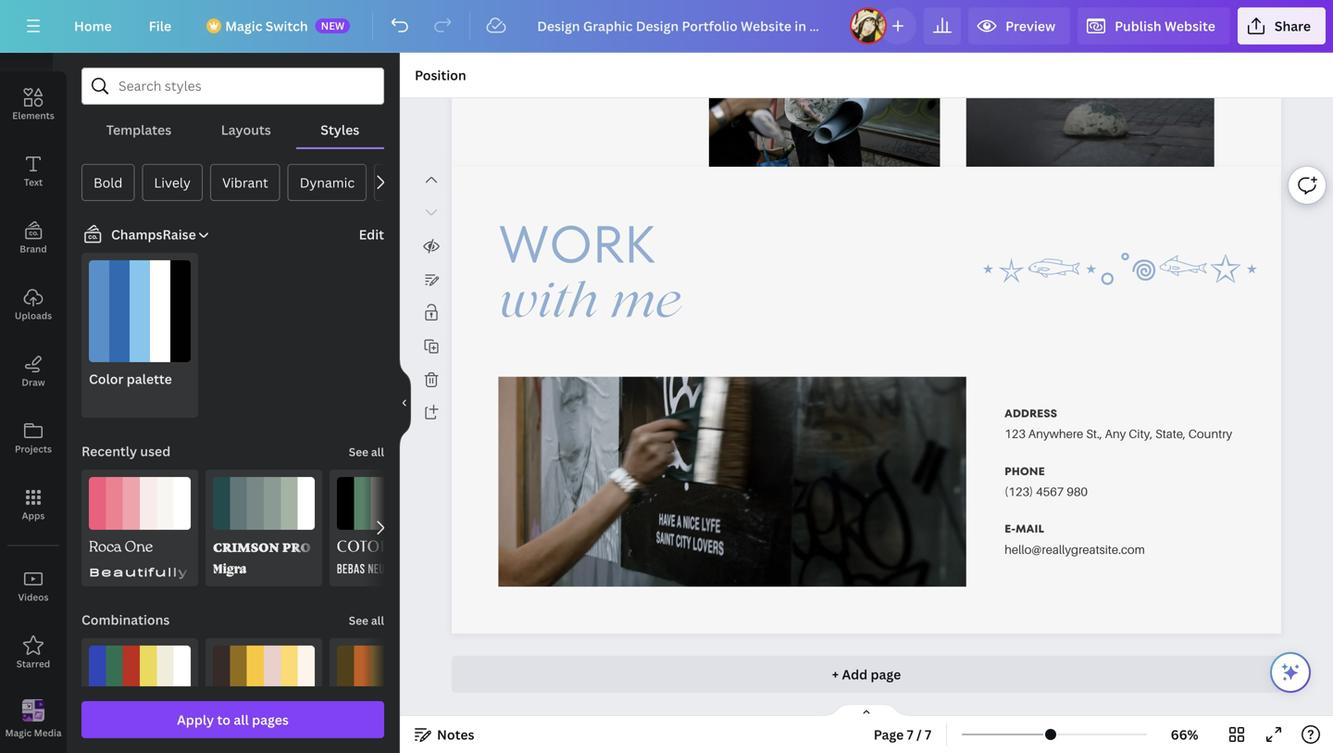 Task type: vqa. For each thing, say whether or not it's contained in the screenshot.


Task type: locate. For each thing, give the bounding box(es) containing it.
layouts button
[[196, 112, 296, 147]]

address 123 anywhere st., any city, state, country
[[1005, 405, 1233, 441]]

starred button
[[0, 620, 67, 686]]

share button
[[1238, 7, 1326, 44]]

1 vertical spatial see all
[[349, 613, 384, 628]]

page 7 / 7
[[874, 726, 932, 743]]

crimson
[[213, 538, 279, 555]]

show pages image
[[822, 703, 911, 718]]

Search styles search field
[[119, 69, 347, 104]]

66% button
[[1155, 720, 1215, 749]]

address
[[1005, 405, 1058, 421]]

apply to all pages button
[[82, 701, 384, 738]]

7 left /
[[907, 726, 914, 743]]

notes
[[437, 726, 475, 743]]

cotoris bebas neue
[[337, 538, 405, 577]]

combinations
[[82, 611, 170, 628]]

magic
[[225, 17, 263, 35], [5, 726, 32, 739]]

lively button
[[142, 164, 203, 201]]

all inside button
[[234, 711, 249, 728]]

one
[[125, 538, 153, 560]]

combinations button
[[80, 601, 172, 638]]

980
[[1067, 484, 1088, 499]]

champsraise button
[[74, 223, 211, 245]]

palette
[[127, 370, 172, 388]]

see all button down neue
[[347, 601, 386, 638]]

phone
[[1005, 463, 1045, 479]]

0 vertical spatial see all button
[[347, 433, 386, 470]]

see all button left hide image
[[347, 433, 386, 470]]

magic for magic media
[[5, 726, 32, 739]]

4567
[[1036, 484, 1065, 499]]

0 vertical spatial see
[[349, 444, 369, 459]]

new
[[321, 19, 345, 32]]

0 horizontal spatial magic
[[5, 726, 32, 739]]

see all button for recently used
[[347, 433, 386, 470]]

delicious
[[195, 563, 282, 579]]

see down bebas
[[349, 613, 369, 628]]

projects
[[15, 443, 52, 455]]

1 see all from the top
[[349, 444, 384, 459]]

0 horizontal spatial 7
[[907, 726, 914, 743]]

side panel tab list
[[0, 5, 67, 753]]

see all button for combinations
[[347, 601, 386, 638]]

magic media button
[[0, 686, 67, 753]]

bold
[[94, 174, 123, 191]]

all down neue
[[371, 613, 384, 628]]

beautifully
[[89, 563, 189, 579]]

phone (123) 4567 980
[[1005, 463, 1088, 499]]

lively
[[154, 174, 191, 191]]

color
[[89, 370, 124, 388]]

edit button
[[359, 224, 384, 245]]

2 see from the top
[[349, 613, 369, 628]]

1 vertical spatial see all button
[[347, 601, 386, 638]]

magic inside the "main" menu bar
[[225, 17, 263, 35]]

preview
[[1006, 17, 1056, 35]]

(123)
[[1005, 484, 1034, 499]]

e-mail hello@reallygreatsite.com
[[1005, 521, 1146, 557]]

to
[[217, 711, 231, 728]]

color palette button
[[82, 253, 198, 418]]

see left hide image
[[349, 444, 369, 459]]

videos
[[18, 591, 49, 603]]

hide image
[[399, 358, 411, 447]]

publish
[[1115, 17, 1162, 35]]

magic inside button
[[5, 726, 32, 739]]

migra
[[213, 563, 247, 577]]

e-
[[1005, 521, 1016, 537]]

0 vertical spatial magic
[[225, 17, 263, 35]]

starred
[[16, 658, 50, 670]]

0 vertical spatial all
[[371, 444, 384, 459]]

2 see all button from the top
[[347, 601, 386, 638]]

Design title text field
[[523, 7, 843, 44]]

templates
[[106, 121, 172, 138]]

1 vertical spatial magic
[[5, 726, 32, 739]]

2 see all from the top
[[349, 613, 384, 628]]

see all down neue
[[349, 613, 384, 628]]

dynamic button
[[288, 164, 367, 201]]

all
[[371, 444, 384, 459], [371, 613, 384, 628], [234, 711, 249, 728]]

see
[[349, 444, 369, 459], [349, 613, 369, 628]]

work
[[499, 208, 656, 281]]

page
[[874, 726, 904, 743]]

add
[[842, 665, 868, 683]]

pages
[[252, 711, 289, 728]]

0 vertical spatial see all
[[349, 444, 384, 459]]

bebas
[[337, 564, 366, 577]]

see all for recently used
[[349, 444, 384, 459]]

elements button
[[0, 71, 67, 138]]

templates button
[[82, 112, 196, 147]]

elements
[[12, 109, 54, 122]]

text
[[24, 176, 43, 188]]

magic left switch
[[225, 17, 263, 35]]

state,
[[1156, 426, 1186, 441]]

see all
[[349, 444, 384, 459], [349, 613, 384, 628]]

7 right /
[[925, 726, 932, 743]]

2 vertical spatial all
[[234, 711, 249, 728]]

1 horizontal spatial 7
[[925, 726, 932, 743]]

page
[[871, 665, 901, 683]]

1 vertical spatial see
[[349, 613, 369, 628]]

1 see from the top
[[349, 444, 369, 459]]

/
[[917, 726, 922, 743]]

all right to
[[234, 711, 249, 728]]

apps
[[22, 509, 45, 522]]

text button
[[0, 138, 67, 205]]

crimson pro migra
[[213, 538, 311, 577]]

recently used button
[[80, 433, 172, 470]]

roca
[[89, 538, 122, 560]]

apply to all pages
[[177, 711, 289, 728]]

all left hide image
[[371, 444, 384, 459]]

1 vertical spatial all
[[371, 613, 384, 628]]

position
[[415, 66, 467, 84]]

see all left hide image
[[349, 444, 384, 459]]

edit
[[359, 226, 384, 243]]

home link
[[59, 7, 127, 44]]

publish website button
[[1078, 7, 1231, 44]]

1 see all button from the top
[[347, 433, 386, 470]]

7
[[907, 726, 914, 743], [925, 726, 932, 743]]

1 horizontal spatial magic
[[225, 17, 263, 35]]

magic left media
[[5, 726, 32, 739]]



Task type: describe. For each thing, give the bounding box(es) containing it.
roca one beautifully delicious sans
[[89, 538, 338, 579]]

me
[[611, 283, 681, 329]]

1 7 from the left
[[907, 726, 914, 743]]

see for combinations
[[349, 613, 369, 628]]

vibrant button
[[210, 164, 280, 201]]

all for combinations
[[371, 613, 384, 628]]

mail
[[1016, 521, 1045, 537]]

projects button
[[0, 405, 67, 471]]

switch
[[266, 17, 308, 35]]

⋆⭒𓆟⋆｡˚𖦹𓆜✩⋆
[[979, 240, 1261, 297]]

any
[[1105, 426, 1127, 441]]

anywhere
[[1029, 426, 1084, 441]]

with
[[499, 283, 599, 329]]

magic for magic switch
[[225, 17, 263, 35]]

brand
[[20, 243, 47, 255]]

apps button
[[0, 471, 67, 538]]

position button
[[408, 60, 474, 90]]

uploads button
[[0, 271, 67, 338]]

123
[[1005, 426, 1026, 441]]

cotoris
[[337, 538, 405, 557]]

all for recently used
[[371, 444, 384, 459]]

apply "lemon meringue" style image
[[213, 646, 315, 747]]

canva assistant image
[[1280, 661, 1302, 684]]

styles
[[321, 121, 360, 138]]

see all for combinations
[[349, 613, 384, 628]]

+
[[832, 665, 839, 683]]

videos button
[[0, 553, 67, 620]]

hello@reallygreatsite.com
[[1005, 542, 1146, 557]]

2 7 from the left
[[925, 726, 932, 743]]

file button
[[134, 7, 186, 44]]

preview button
[[969, 7, 1071, 44]]

vibrant
[[222, 174, 268, 191]]

bold button
[[82, 164, 135, 201]]

66%
[[1171, 726, 1199, 743]]

city,
[[1129, 426, 1153, 441]]

website
[[1165, 17, 1216, 35]]

apply "toy store" style image
[[89, 646, 191, 747]]

draw
[[22, 376, 45, 389]]

magic switch
[[225, 17, 308, 35]]

layouts
[[221, 121, 271, 138]]

recently
[[82, 442, 137, 460]]

design button
[[0, 5, 67, 71]]

page 7 / 7 button
[[867, 720, 939, 749]]

design
[[18, 43, 49, 55]]

work with me
[[499, 208, 681, 329]]

notes button
[[408, 720, 482, 749]]

see for recently used
[[349, 444, 369, 459]]

+ add page button
[[452, 656, 1282, 693]]

media
[[34, 726, 62, 739]]

pro
[[282, 538, 311, 555]]

color palette
[[89, 370, 172, 388]]

country
[[1189, 426, 1233, 441]]

used
[[140, 442, 171, 460]]

home
[[74, 17, 112, 35]]

st.,
[[1087, 426, 1103, 441]]

draw button
[[0, 338, 67, 405]]

sans
[[289, 563, 338, 579]]

apply
[[177, 711, 214, 728]]

dynamic
[[300, 174, 355, 191]]

+ add page
[[832, 665, 901, 683]]

main menu bar
[[0, 0, 1334, 53]]

publish website
[[1115, 17, 1216, 35]]

uploads
[[15, 309, 52, 322]]

recently used
[[82, 442, 171, 460]]

share
[[1275, 17, 1312, 35]]

file
[[149, 17, 172, 35]]



